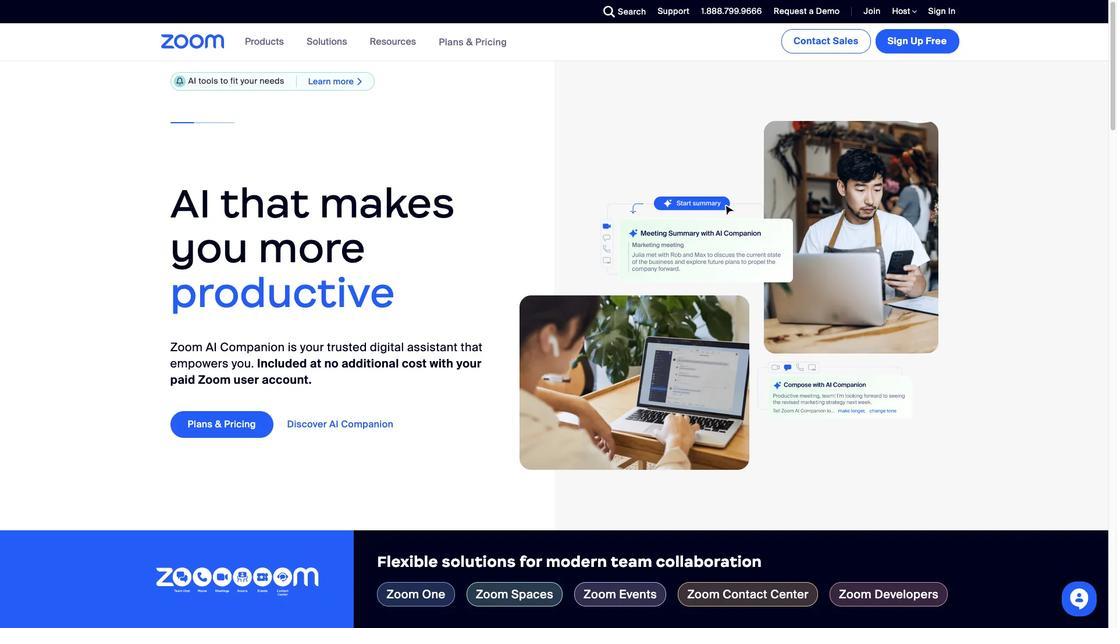 Task type: locate. For each thing, give the bounding box(es) containing it.
0 vertical spatial that
[[221, 178, 310, 229]]

your
[[241, 76, 258, 86], [300, 340, 324, 355], [457, 356, 482, 371]]

sign in link
[[920, 0, 962, 23], [929, 6, 956, 16]]

companion
[[220, 340, 285, 355], [341, 418, 394, 431]]

your for fit
[[241, 76, 258, 86]]

2 horizontal spatial your
[[457, 356, 482, 371]]

paid
[[170, 372, 195, 388]]

1 vertical spatial companion
[[341, 418, 394, 431]]

spaces
[[512, 587, 554, 603]]

1 vertical spatial sign
[[888, 35, 909, 47]]

ai
[[188, 76, 196, 86], [170, 178, 211, 229], [206, 340, 217, 355], [330, 418, 339, 431]]

2 vertical spatial your
[[457, 356, 482, 371]]

contact
[[794, 35, 831, 47], [723, 587, 768, 603]]

0 vertical spatial companion
[[220, 340, 285, 355]]

your up at
[[300, 340, 324, 355]]

contact down a
[[794, 35, 831, 47]]

support link
[[649, 0, 693, 23], [658, 6, 690, 16]]

free
[[926, 35, 948, 47]]

contact inside "tab"
[[723, 587, 768, 603]]

1 vertical spatial that
[[461, 340, 483, 355]]

1 horizontal spatial sign
[[929, 6, 947, 16]]

zoom down empowers
[[198, 372, 231, 388]]

host
[[893, 6, 913, 16]]

1 vertical spatial your
[[300, 340, 324, 355]]

0 horizontal spatial contact
[[723, 587, 768, 603]]

join link
[[856, 0, 884, 23], [864, 6, 881, 16]]

0 vertical spatial your
[[241, 76, 258, 86]]

plans
[[439, 36, 464, 48], [188, 418, 213, 431]]

request
[[774, 6, 808, 16]]

zoom one
[[387, 587, 446, 603]]

1 vertical spatial plans & pricing
[[188, 418, 256, 431]]

join link left the host
[[856, 0, 884, 23]]

sign
[[929, 6, 947, 16], [888, 35, 909, 47]]

solutions button
[[307, 23, 353, 61]]

zoom spaces
[[476, 587, 554, 603]]

support
[[658, 6, 690, 16]]

&
[[467, 36, 473, 48], [215, 418, 222, 431]]

join
[[864, 6, 881, 16]]

request a demo
[[774, 6, 840, 16]]

1.888.799.9666
[[702, 6, 763, 16]]

companion for discover
[[341, 418, 394, 431]]

more
[[333, 76, 354, 87], [259, 223, 366, 274]]

with
[[430, 356, 454, 371]]

flexible
[[377, 553, 438, 572]]

plans & pricing
[[439, 36, 507, 48], [188, 418, 256, 431]]

zoom left one
[[387, 587, 419, 603]]

plans right resources dropdown button
[[439, 36, 464, 48]]

1 vertical spatial more
[[259, 223, 366, 274]]

developers
[[875, 587, 939, 603]]

contact sales
[[794, 35, 859, 47]]

solutions
[[307, 36, 347, 48]]

0 horizontal spatial that
[[221, 178, 310, 229]]

0 vertical spatial plans & pricing
[[439, 36, 507, 48]]

zoom unified communication platform image
[[156, 569, 319, 599]]

zoom logo image
[[161, 34, 225, 49]]

zoom left events
[[584, 587, 617, 603]]

flexible solutions for modern team collaboration tab list
[[377, 583, 1086, 607]]

host button
[[893, 6, 917, 17]]

1.888.799.9666 button
[[693, 0, 766, 23], [702, 6, 763, 16]]

team
[[611, 553, 653, 572]]

in
[[949, 6, 956, 16]]

0 vertical spatial sign
[[929, 6, 947, 16]]

0 horizontal spatial sign
[[888, 35, 909, 47]]

zoom inside tab
[[476, 587, 509, 603]]

zoom for zoom spaces
[[476, 587, 509, 603]]

sign left in
[[929, 6, 947, 16]]

contact left the center
[[723, 587, 768, 603]]

pricing
[[476, 36, 507, 48], [224, 418, 256, 431]]

1 vertical spatial contact
[[723, 587, 768, 603]]

companion inside 'zoom ai companion is your trusted digital assistant that empowers you.'
[[220, 340, 285, 355]]

1 vertical spatial &
[[215, 418, 222, 431]]

zoom ai companion is your trusted digital assistant that empowers you.
[[170, 340, 483, 371]]

zoom inside 'tab'
[[387, 587, 419, 603]]

0 horizontal spatial plans & pricing
[[188, 418, 256, 431]]

user
[[234, 372, 259, 388]]

0 vertical spatial contact
[[794, 35, 831, 47]]

no
[[325, 356, 339, 371]]

1 horizontal spatial your
[[300, 340, 324, 355]]

zoom left developers
[[840, 587, 872, 603]]

plans down paid
[[188, 418, 213, 431]]

1 horizontal spatial contact
[[794, 35, 831, 47]]

your right with
[[457, 356, 482, 371]]

sign inside button
[[888, 35, 909, 47]]

zoom for zoom contact center
[[688, 587, 720, 603]]

ai that makes you more
[[170, 178, 455, 274]]

for
[[520, 553, 543, 572]]

1 horizontal spatial plans & pricing
[[439, 36, 507, 48]]

your for is
[[300, 340, 324, 355]]

center
[[771, 587, 809, 603]]

modern
[[546, 553, 608, 572]]

zoom
[[170, 340, 203, 355], [198, 372, 231, 388], [387, 587, 419, 603], [476, 587, 509, 603], [584, 587, 617, 603], [688, 587, 720, 603], [840, 587, 872, 603]]

zoom down solutions
[[476, 587, 509, 603]]

that
[[221, 178, 310, 229], [461, 340, 483, 355]]

1 horizontal spatial companion
[[341, 418, 394, 431]]

1 vertical spatial plans
[[188, 418, 213, 431]]

1 horizontal spatial &
[[467, 36, 473, 48]]

digital
[[370, 340, 404, 355]]

discover ai companion link
[[287, 411, 411, 438]]

zoom inside "tab"
[[688, 587, 720, 603]]

1 horizontal spatial plans
[[439, 36, 464, 48]]

request a demo link
[[766, 0, 843, 23], [774, 6, 840, 16]]

sign left up
[[888, 35, 909, 47]]

is
[[288, 340, 297, 355]]

zoom events
[[584, 587, 657, 603]]

banner
[[147, 23, 962, 61]]

1 vertical spatial pricing
[[224, 418, 256, 431]]

zoom for zoom one
[[387, 587, 419, 603]]

0 vertical spatial more
[[333, 76, 354, 87]]

zoom inside tab
[[584, 587, 617, 603]]

zoom inside tab
[[840, 587, 872, 603]]

0 vertical spatial plans
[[439, 36, 464, 48]]

0 horizontal spatial your
[[241, 76, 258, 86]]

included
[[257, 356, 307, 371]]

zoom up empowers
[[170, 340, 203, 355]]

zoom down collaboration
[[688, 587, 720, 603]]

1 horizontal spatial that
[[461, 340, 483, 355]]

0 horizontal spatial companion
[[220, 340, 285, 355]]

empowers
[[170, 356, 229, 371]]

zoom contact center
[[688, 587, 809, 603]]

0 vertical spatial &
[[467, 36, 473, 48]]

zoom interface icon image
[[563, 197, 793, 290], [758, 362, 913, 420]]

1 horizontal spatial pricing
[[476, 36, 507, 48]]

your inside 'zoom ai companion is your trusted digital assistant that empowers you.'
[[300, 340, 324, 355]]

0 horizontal spatial &
[[215, 418, 222, 431]]

main content
[[0, 23, 1109, 629]]

& inside product information navigation
[[467, 36, 473, 48]]

zoom inside 'zoom ai companion is your trusted digital assistant that empowers you.'
[[170, 340, 203, 355]]

0 vertical spatial pricing
[[476, 36, 507, 48]]

right image
[[354, 77, 366, 86]]

your right fit
[[241, 76, 258, 86]]

plans & pricing link
[[439, 36, 507, 48], [439, 36, 507, 48], [170, 411, 274, 438]]

demo
[[817, 6, 840, 16]]



Task type: vqa. For each thing, say whether or not it's contained in the screenshot.
Cookie to the left
no



Task type: describe. For each thing, give the bounding box(es) containing it.
sign up free button
[[876, 29, 960, 54]]

events
[[620, 587, 657, 603]]

collaboration
[[656, 553, 762, 572]]

you.
[[232, 356, 254, 371]]

that inside 'zoom ai companion is your trusted digital assistant that empowers you.'
[[461, 340, 483, 355]]

zoom developers tab
[[830, 583, 949, 607]]

included at no additional cost with your paid zoom user account.
[[170, 356, 482, 388]]

trusted
[[327, 340, 367, 355]]

zoom for zoom ai companion is your trusted digital assistant that empowers you.
[[170, 340, 203, 355]]

zoom developers
[[840, 587, 939, 603]]

ai tools to fit your needs
[[188, 76, 285, 86]]

plans inside product information navigation
[[439, 36, 464, 48]]

zoom contact center tab
[[678, 583, 819, 607]]

0 horizontal spatial pricing
[[224, 418, 256, 431]]

cost
[[402, 356, 427, 371]]

product information navigation
[[236, 23, 516, 61]]

sign up free
[[888, 35, 948, 47]]

one
[[422, 587, 446, 603]]

contact sales link
[[782, 29, 871, 54]]

your inside included at no additional cost with your paid zoom user account.
[[457, 356, 482, 371]]

zoom one tab
[[377, 583, 455, 607]]

meetings navigation
[[780, 23, 962, 56]]

companion for zoom
[[220, 340, 285, 355]]

a
[[810, 6, 814, 16]]

join link up the meetings navigation
[[864, 6, 881, 16]]

contact inside the meetings navigation
[[794, 35, 831, 47]]

0 vertical spatial zoom interface icon image
[[563, 197, 793, 290]]

main content containing ai that makes you more
[[0, 23, 1109, 629]]

productive
[[170, 268, 395, 318]]

sales
[[833, 35, 859, 47]]

you
[[170, 223, 249, 274]]

zoom events tab
[[575, 583, 667, 607]]

search
[[618, 6, 647, 17]]

makes
[[320, 178, 455, 229]]

discover
[[287, 418, 327, 431]]

zoom for zoom developers
[[840, 587, 872, 603]]

sign for sign up free
[[888, 35, 909, 47]]

tools
[[199, 76, 218, 86]]

at
[[310, 356, 322, 371]]

additional
[[342, 356, 399, 371]]

assistant
[[407, 340, 458, 355]]

ai inside 'zoom ai companion is your trusted digital assistant that empowers you.'
[[206, 340, 217, 355]]

pricing inside product information navigation
[[476, 36, 507, 48]]

fit
[[231, 76, 238, 86]]

plans & pricing inside product information navigation
[[439, 36, 507, 48]]

banner containing contact sales
[[147, 23, 962, 61]]

to
[[221, 76, 228, 86]]

discover ai companion
[[287, 418, 394, 431]]

products
[[245, 36, 284, 48]]

needs
[[260, 76, 285, 86]]

1 vertical spatial zoom interface icon image
[[758, 362, 913, 420]]

zoom spaces tab
[[467, 583, 563, 607]]

learn more
[[308, 76, 354, 87]]

resources button
[[370, 23, 422, 61]]

products button
[[245, 23, 289, 61]]

search button
[[595, 0, 649, 23]]

that inside ai that makes you more
[[221, 178, 310, 229]]

resources
[[370, 36, 416, 48]]

zoom inside included at no additional cost with your paid zoom user account.
[[198, 372, 231, 388]]

ai inside ai that makes you more
[[170, 178, 211, 229]]

0 horizontal spatial plans
[[188, 418, 213, 431]]

solutions
[[442, 553, 516, 572]]

sign in
[[929, 6, 956, 16]]

up
[[911, 35, 924, 47]]

flexible solutions for modern team collaboration
[[377, 553, 762, 572]]

account.
[[262, 372, 312, 388]]

zoom for zoom events
[[584, 587, 617, 603]]

more inside ai that makes you more
[[259, 223, 366, 274]]

learn
[[308, 76, 331, 87]]

sign for sign in
[[929, 6, 947, 16]]



